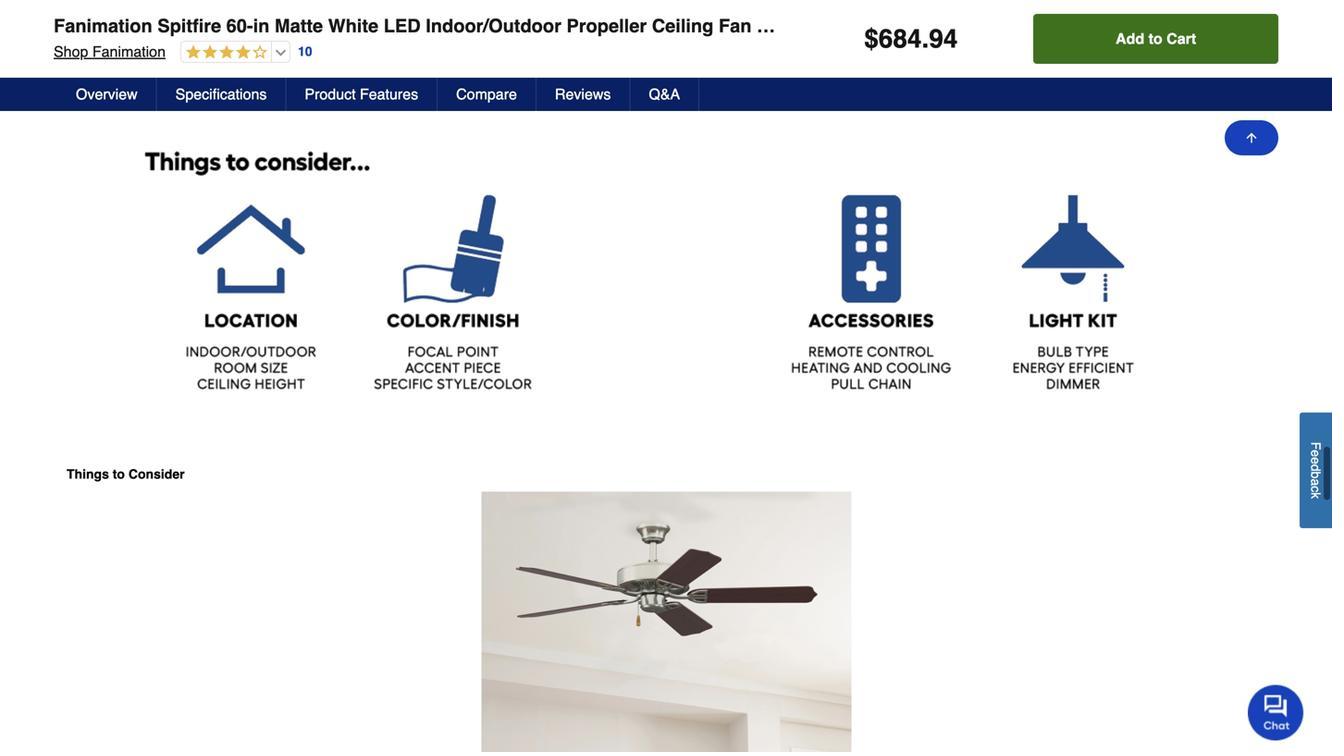 Task type: locate. For each thing, give the bounding box(es) containing it.
blade)
[[945, 15, 1002, 37]]

q&a button
[[631, 78, 700, 111]]

1 vertical spatial to
[[113, 467, 125, 482]]

cart
[[1167, 30, 1197, 47]]

e up d
[[1309, 450, 1324, 457]]

0 vertical spatial to
[[1149, 30, 1163, 47]]

0 vertical spatial fanimation
[[54, 15, 152, 37]]

a
[[1309, 479, 1324, 486]]

add
[[1116, 30, 1145, 47]]

to right "things"
[[113, 467, 125, 482]]

shop fanimation
[[54, 43, 166, 60]]

1 horizontal spatial to
[[1149, 30, 1163, 47]]

add to cart button
[[1034, 14, 1279, 64]]

to
[[1149, 30, 1163, 47], [113, 467, 125, 482]]

specifications
[[176, 86, 267, 103]]

fanimation up shop fanimation
[[54, 15, 152, 37]]

with
[[757, 15, 794, 37]]

b
[[1309, 472, 1324, 479]]

chat invite button image
[[1248, 684, 1305, 741]]

fanimation
[[54, 15, 152, 37], [92, 43, 166, 60]]

arrow up image
[[1245, 130, 1260, 145]]

to for things
[[113, 467, 125, 482]]

led
[[384, 15, 421, 37]]

to right add
[[1149, 30, 1163, 47]]

ceiling
[[652, 15, 714, 37]]

d
[[1309, 464, 1324, 472]]

684
[[879, 24, 922, 54]]

fanimation spitfire 60-in matte white led indoor/outdoor propeller ceiling fan with light remote (3-blade)
[[54, 15, 1002, 37]]

$ 684 . 94
[[865, 24, 958, 54]]

specifications button
[[157, 78, 286, 111]]

e up the b
[[1309, 457, 1324, 464]]

overview
[[76, 86, 138, 103]]

f
[[1309, 442, 1324, 450]]

e
[[1309, 450, 1324, 457], [1309, 457, 1324, 464]]

light
[[799, 15, 844, 37]]

reviews
[[555, 86, 611, 103]]

0 horizontal spatial to
[[113, 467, 125, 482]]

1 vertical spatial fanimation
[[92, 43, 166, 60]]

60-
[[226, 15, 253, 37]]

things
[[67, 467, 109, 482]]

$
[[865, 24, 879, 54]]

to inside button
[[1149, 30, 1163, 47]]

fanimation up overview button
[[92, 43, 166, 60]]



Task type: describe. For each thing, give the bounding box(es) containing it.
in
[[253, 15, 270, 37]]

add to cart
[[1116, 30, 1197, 47]]

spitfire
[[158, 15, 221, 37]]

c
[[1309, 486, 1324, 492]]

matte
[[275, 15, 323, 37]]

propeller
[[567, 15, 647, 37]]

q&a
[[649, 86, 680, 103]]

product features
[[305, 86, 418, 103]]

3.8 stars image
[[181, 44, 267, 62]]

(3-
[[923, 15, 945, 37]]

reviews button
[[537, 78, 631, 111]]

things to consider
[[67, 467, 185, 482]]

to for add
[[1149, 30, 1163, 47]]

fan
[[719, 15, 752, 37]]

indoor/outdoor
[[426, 15, 562, 37]]

overview button
[[57, 78, 157, 111]]

features
[[360, 86, 418, 103]]

f e e d b a c k
[[1309, 442, 1324, 499]]

10
[[298, 44, 312, 59]]

compare
[[456, 86, 517, 103]]

k
[[1309, 492, 1324, 499]]

product features button
[[286, 78, 438, 111]]

white
[[328, 15, 379, 37]]

94
[[929, 24, 958, 54]]

compare button
[[438, 78, 537, 111]]

2 e from the top
[[1309, 457, 1324, 464]]

f e e d b a c k button
[[1300, 413, 1333, 528]]

shop
[[54, 43, 88, 60]]

1 e from the top
[[1309, 450, 1324, 457]]

remote
[[850, 15, 917, 37]]

.
[[922, 24, 929, 54]]

consider
[[129, 467, 185, 482]]

product
[[305, 86, 356, 103]]



Task type: vqa. For each thing, say whether or not it's contained in the screenshot.
chevron down icon in the Which shipping options are eligible for free shipping? button
no



